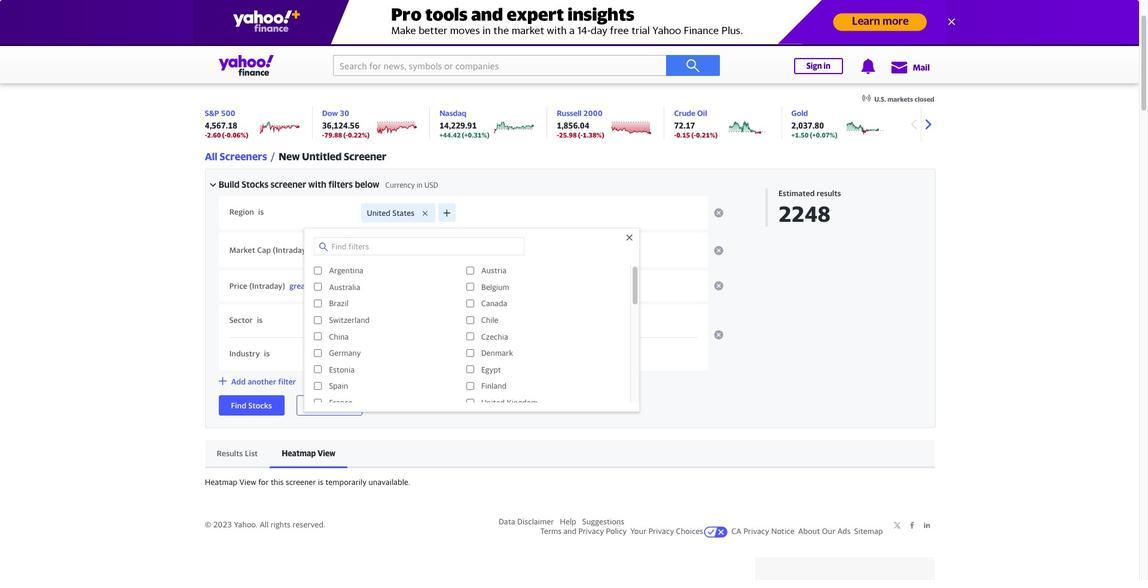 Task type: vqa. For each thing, say whether or not it's contained in the screenshot.
'Privacy Policy' link
yes



Task type: describe. For each thing, give the bounding box(es) containing it.
gold link
[[792, 108, 808, 118]]

gold 2,037.80 +1.50 (+0.07%)
[[792, 108, 838, 139]]

market cap (intraday) is
[[229, 245, 318, 255]]

1.38%)
[[583, 131, 604, 139]]

find stocks
[[231, 401, 272, 411]]

is for sector is
[[257, 315, 263, 325]]

screener
[[344, 150, 387, 163]]

follow on facebook image
[[908, 521, 916, 529]]

0 vertical spatial advertisement region
[[352, 29, 787, 83]]

1 vertical spatial news link
[[443, 57, 463, 80]]

0 vertical spatial mail
[[66, 35, 80, 44]]

2248
[[779, 201, 831, 227]]

(- for 1,856.04
[[578, 131, 583, 139]]

stocks for build
[[242, 179, 269, 190]]

sitemap
[[854, 527, 883, 536]]

s&p 500 4,567.18 -2.60 (-0.06%)
[[205, 108, 248, 139]]

next image
[[919, 115, 937, 133]]

sitemap link
[[854, 527, 883, 536]]

greater than
[[289, 281, 334, 291]]

1 vertical spatial mail link
[[890, 56, 930, 78]]

united for united states
[[367, 208, 391, 218]]

price (intraday)
[[229, 281, 285, 291]]

markets link
[[395, 57, 425, 80]]

build stocks screener with filters below currency in usd
[[219, 179, 438, 190]]

screener results element
[[193, 440, 947, 487]]

finance home
[[205, 65, 257, 75]]

help link
[[560, 517, 576, 527]]

- for 72.17
[[674, 131, 677, 139]]

0 horizontal spatial all
[[205, 150, 218, 163]]

region is
[[229, 207, 264, 217]]

0.21%)
[[696, 131, 718, 139]]

my portfolio link
[[331, 57, 377, 83]]

0.15
[[677, 131, 690, 139]]

closed
[[915, 95, 935, 103]]

gold
[[792, 108, 808, 118]]

2000
[[584, 108, 603, 118]]

about our ads link
[[798, 527, 851, 536]]

add
[[231, 376, 246, 386]]

belgium
[[481, 282, 510, 292]]

tab list inside screener results element
[[205, 440, 935, 469]]

personal
[[678, 65, 710, 75]]

canada
[[481, 299, 508, 308]]

germany
[[329, 348, 361, 358]]

0 horizontal spatial screeners
[[220, 150, 267, 163]]

1 horizontal spatial close image
[[945, 16, 957, 28]]

search image
[[686, 58, 700, 73]]

denmark
[[481, 348, 513, 358]]

portfolio
[[344, 65, 377, 75]]

below
[[355, 179, 380, 190]]

about
[[798, 527, 820, 536]]

untitled
[[302, 150, 342, 163]]

view for heatmap view for this screener is temporarily unavailable.
[[239, 478, 256, 487]]

and
[[564, 527, 577, 536]]

data disclaimer help suggestions terms and privacy policy
[[499, 517, 627, 536]]

sign in link
[[794, 58, 843, 74]]

your privacy choices link
[[631, 527, 728, 539]]

heatmap for heatmap view for this screener is temporarily unavailable.
[[205, 478, 237, 487]]

(- for 4,567.18
[[222, 131, 227, 139]]

follow on twitter image
[[893, 521, 901, 529]]

filters
[[329, 179, 353, 190]]

disclaimer
[[517, 517, 554, 527]]

remove sector image
[[714, 330, 723, 340]]

filters
[[328, 401, 350, 411]]

30
[[340, 108, 349, 118]]

healthcare
[[367, 316, 406, 326]]

1 vertical spatial screener
[[437, 402, 465, 411]]

small cap button
[[362, 240, 414, 259]]

is inside screener results element
[[318, 478, 324, 487]]

sector is
[[229, 315, 263, 325]]

rights
[[271, 520, 291, 530]]

(+0.07%)
[[810, 131, 838, 139]]

privacy for ca privacy notice about our ads sitemap
[[744, 527, 769, 536]]

brazil
[[329, 299, 349, 308]]

with
[[308, 179, 327, 190]]

save
[[309, 401, 326, 411]]

screeners link
[[624, 57, 660, 80]]

mega cap
[[524, 245, 559, 255]]

argentina
[[329, 266, 364, 275]]

heatmap for heatmap view
[[282, 449, 316, 458]]

sign for sign in
[[807, 61, 822, 71]]

markets
[[395, 65, 425, 75]]

crude
[[674, 108, 696, 118]]

4,567.18
[[205, 121, 237, 130]]

plus
[[579, 65, 594, 75]]

united kingdom
[[481, 398, 538, 407]]

view for heatmap view
[[318, 449, 336, 458]]

25.98
[[559, 131, 577, 139]]

united for united kingdom
[[481, 398, 505, 407]]

36,124.56
[[322, 121, 360, 130]]

follow on linkedin image
[[923, 521, 931, 529]]

0.22%)
[[348, 131, 370, 139]]

united states button
[[361, 203, 436, 222]]

notifications image
[[861, 59, 876, 74]]

0 horizontal spatial mail link
[[66, 35, 80, 44]]

- for 36,124.56
[[322, 131, 325, 139]]

0 vertical spatial news
[[99, 35, 119, 44]]

dow 30 36,124.56 -79.88 (-0.22%)
[[322, 108, 370, 139]]

© 2023 yahoo. all rights reserved.
[[205, 520, 325, 530]]

states
[[393, 208, 415, 218]]

finance down sports link
[[205, 65, 233, 75]]

than
[[318, 281, 334, 291]]

(+0.31%)
[[462, 131, 490, 139]]

- for 4,567.18
[[205, 131, 207, 139]]

temporarily
[[326, 478, 367, 487]]

results list
[[217, 449, 258, 458]]

finance left plus
[[549, 65, 577, 75]]

currency
[[386, 181, 415, 190]]

cap for small
[[391, 245, 405, 255]]

in inside build stocks screener with filters below currency in usd
[[417, 181, 423, 190]]

mega
[[524, 245, 544, 255]]

market
[[229, 245, 255, 255]]

sign in
[[807, 61, 831, 71]]

Search for news, symbols or companies text field
[[333, 55, 666, 76]]



Task type: locate. For each thing, give the bounding box(es) containing it.
(- for 72.17
[[692, 131, 696, 139]]

0 horizontal spatial in
[[387, 402, 393, 411]]

privacy for your privacy choices
[[649, 527, 674, 536]]

1 vertical spatial (intraday)
[[249, 281, 285, 291]]

entertainment link
[[226, 35, 277, 44]]

stocks for find
[[248, 401, 272, 411]]

0 vertical spatial (intraday)
[[273, 245, 309, 255]]

1 horizontal spatial in
[[417, 181, 423, 190]]

2 vertical spatial screener
[[286, 478, 316, 487]]

1 horizontal spatial all
[[260, 520, 269, 530]]

try the new yahoo finance image
[[794, 61, 930, 77]]

news link left "finance" link
[[99, 35, 119, 44]]

view inside heatmap view link
[[318, 449, 336, 458]]

1 vertical spatial united
[[481, 398, 505, 407]]

finance left sports
[[138, 35, 165, 44]]

watchlists
[[275, 65, 313, 75]]

0 vertical spatial all
[[205, 150, 218, 163]]

is right region
[[258, 207, 264, 217]]

in left notifications icon
[[824, 61, 831, 71]]

is right sector at the left bottom
[[257, 315, 263, 325]]

our
[[822, 527, 836, 536]]

finland
[[481, 381, 507, 391]]

suggestions link
[[582, 517, 625, 527]]

(intraday)
[[273, 245, 309, 255], [249, 281, 285, 291]]

+44.42
[[440, 131, 461, 139]]

all screeners / new untitled screener
[[205, 150, 387, 163]]

news
[[99, 35, 119, 44], [443, 65, 463, 75]]

in left "to" at the bottom left of the page
[[387, 402, 393, 411]]

privacy right and
[[579, 527, 604, 536]]

to
[[395, 402, 402, 411]]

in for sign in
[[824, 61, 831, 71]]

1 vertical spatial view
[[239, 478, 256, 487]]

1 horizontal spatial view
[[318, 449, 336, 458]]

2.60
[[207, 131, 221, 139]]

add another filter button
[[217, 376, 296, 387]]

cap for mega
[[546, 245, 559, 255]]

news left videos
[[443, 65, 463, 75]]

(- inside s&p 500 4,567.18 -2.60 (-0.06%)
[[222, 131, 227, 139]]

is up greater than
[[312, 245, 318, 255]]

dow
[[322, 108, 338, 118]]

0 horizontal spatial heatmap
[[205, 478, 237, 487]]

estimated
[[779, 188, 815, 198]]

0 vertical spatial united
[[367, 208, 391, 218]]

privacy right "ca"
[[744, 527, 769, 536]]

find
[[231, 401, 246, 411]]

Find filters field
[[315, 238, 524, 255]]

(- inside dow 30 36,124.56 -79.88 (-0.22%)
[[343, 131, 348, 139]]

results list link
[[205, 440, 270, 469]]

ca privacy notice link
[[732, 527, 795, 536]]

1 horizontal spatial mail link
[[890, 56, 930, 78]]

(- for 36,124.56
[[343, 131, 348, 139]]

switzerland
[[329, 315, 370, 325]]

greater
[[289, 281, 316, 291]]

2023
[[213, 520, 232, 530]]

1 vertical spatial mail
[[913, 62, 930, 72]]

1 vertical spatial screeners
[[220, 150, 267, 163]]

sign up gold link
[[807, 61, 822, 71]]

data
[[499, 517, 515, 527]]

is for region is
[[258, 207, 264, 217]]

russell 2000 1,856.04 -25.98 (-1.38%)
[[557, 108, 604, 139]]

1 vertical spatial news
[[443, 65, 463, 75]]

0 vertical spatial screener
[[271, 179, 306, 190]]

data disclaimer link
[[499, 517, 554, 527]]

screeners right premium yahoo finance logo
[[624, 65, 660, 75]]

1 horizontal spatial news link
[[443, 57, 463, 80]]

1 cap from the left
[[257, 245, 271, 255]]

suggestions
[[582, 517, 625, 527]]

crude oil 72.17 -0.15 (-0.21%)
[[674, 108, 718, 139]]

screeners down 0.06%)
[[220, 150, 267, 163]]

stocks right 'build'
[[242, 179, 269, 190]]

heatmap inside tab list
[[282, 449, 316, 458]]

2 - from the left
[[322, 131, 325, 139]]

- inside russell 2000 1,856.04 -25.98 (-1.38%)
[[557, 131, 559, 139]]

0 horizontal spatial sign
[[372, 402, 385, 411]]

screener right your
[[437, 402, 465, 411]]

1 horizontal spatial heatmap
[[282, 449, 316, 458]]

3 cap from the left
[[546, 245, 559, 255]]

mail link
[[66, 35, 80, 44], [890, 56, 930, 78]]

oil
[[697, 108, 707, 118]]

1 horizontal spatial sign
[[807, 61, 822, 71]]

2 cap from the left
[[391, 245, 405, 255]]

- inside dow 30 36,124.56 -79.88 (-0.22%)
[[322, 131, 325, 139]]

3 privacy from the left
[[744, 527, 769, 536]]

your
[[420, 402, 435, 411]]

1 - from the left
[[205, 131, 207, 139]]

2 horizontal spatial cap
[[546, 245, 559, 255]]

0 horizontal spatial mail
[[66, 35, 80, 44]]

news left "finance" link
[[99, 35, 119, 44]]

- inside the crude oil 72.17 -0.15 (-0.21%)
[[674, 131, 677, 139]]

1 vertical spatial close image
[[624, 232, 635, 243]]

- down 72.17
[[674, 131, 677, 139]]

heatmap view
[[282, 449, 336, 458]]

finance home link
[[205, 57, 257, 80]]

screeners
[[624, 65, 660, 75], [220, 150, 267, 163]]

- down 36,124.56 on the top left of page
[[322, 131, 325, 139]]

small cap
[[371, 245, 405, 255]]

search
[[296, 35, 320, 44]]

sign left "to" at the bottom left of the page
[[372, 402, 385, 411]]

united inside 'button'
[[367, 208, 391, 218]]

1 horizontal spatial cap
[[391, 245, 405, 255]]

save filters
[[309, 401, 350, 411]]

usd
[[425, 181, 438, 190]]

+1.50
[[792, 131, 809, 139]]

79.88
[[325, 131, 342, 139]]

tab list containing results list
[[205, 440, 935, 469]]

view left for
[[239, 478, 256, 487]]

4 (- from the left
[[692, 131, 696, 139]]

markets
[[888, 95, 913, 103]]

nasdaq 14,229.91 +44.42 (+0.31%)
[[440, 108, 490, 139]]

kingdom
[[507, 398, 538, 407]]

previous image
[[905, 115, 923, 133]]

4 - from the left
[[674, 131, 677, 139]]

1 privacy from the left
[[579, 527, 604, 536]]

- down 4,567.18
[[205, 131, 207, 139]]

estimated results 2248
[[779, 188, 841, 227]]

-
[[205, 131, 207, 139], [322, 131, 325, 139], [557, 131, 559, 139], [674, 131, 677, 139]]

cap right the market
[[257, 245, 271, 255]]

reserved.
[[293, 520, 325, 530]]

0 vertical spatial screeners
[[624, 65, 660, 75]]

united down finland
[[481, 398, 505, 407]]

(- inside the crude oil 72.17 -0.15 (-0.21%)
[[692, 131, 696, 139]]

more...
[[382, 35, 406, 44]]

- down the 1,856.04
[[557, 131, 559, 139]]

united states
[[367, 208, 415, 218]]

1,856.04
[[557, 121, 590, 130]]

videos
[[481, 65, 506, 75]]

0 vertical spatial in
[[824, 61, 831, 71]]

unavailable.
[[369, 478, 410, 487]]

sign for sign in to save your screener
[[372, 402, 385, 411]]

save
[[404, 402, 418, 411]]

0 vertical spatial heatmap
[[282, 449, 316, 458]]

mail up closed
[[913, 62, 930, 72]]

None checkbox
[[466, 267, 474, 274], [314, 283, 322, 291], [314, 316, 322, 324], [466, 366, 474, 373], [466, 382, 474, 390], [314, 399, 322, 406], [466, 267, 474, 274], [314, 283, 322, 291], [314, 316, 322, 324], [466, 366, 474, 373], [466, 382, 474, 390], [314, 399, 322, 406]]

0 horizontal spatial home
[[25, 35, 46, 44]]

advertisement region
[[352, 29, 787, 83], [755, 558, 935, 580]]

your privacy choices
[[631, 527, 704, 536]]

0 horizontal spatial news
[[99, 35, 119, 44]]

remove price (intraday) image
[[714, 281, 723, 291]]

(- right 0.15
[[692, 131, 696, 139]]

privacy right your
[[649, 527, 674, 536]]

0 horizontal spatial privacy
[[579, 527, 604, 536]]

crude oil link
[[674, 108, 707, 118]]

0 horizontal spatial united
[[367, 208, 391, 218]]

screener
[[271, 179, 306, 190], [437, 402, 465, 411], [286, 478, 316, 487]]

1 horizontal spatial home
[[235, 65, 257, 75]]

2 horizontal spatial in
[[824, 61, 831, 71]]

2 privacy from the left
[[649, 527, 674, 536]]

privacy inside data disclaimer help suggestions terms and privacy policy
[[579, 527, 604, 536]]

france
[[329, 398, 353, 407]]

mail right the home link
[[66, 35, 80, 44]]

s&p 500 link
[[205, 108, 235, 118]]

0 horizontal spatial news link
[[99, 35, 119, 44]]

None checkbox
[[314, 267, 322, 274], [466, 283, 474, 291], [314, 300, 322, 307], [466, 300, 474, 307], [466, 316, 474, 324], [314, 333, 322, 340], [466, 333, 474, 340], [314, 349, 322, 357], [466, 349, 474, 357], [314, 366, 322, 373], [314, 382, 322, 390], [466, 399, 474, 406], [314, 267, 322, 274], [466, 283, 474, 291], [314, 300, 322, 307], [466, 300, 474, 307], [466, 316, 474, 324], [314, 333, 322, 340], [466, 333, 474, 340], [314, 349, 322, 357], [466, 349, 474, 357], [314, 366, 322, 373], [314, 382, 322, 390], [466, 399, 474, 406]]

ca
[[732, 527, 742, 536]]

united left states at left
[[367, 208, 391, 218]]

2 (- from the left
[[343, 131, 348, 139]]

(intraday) right the price
[[249, 281, 285, 291]]

1 (- from the left
[[222, 131, 227, 139]]

terms
[[541, 527, 562, 536]]

yahoo.
[[234, 520, 258, 530]]

heatmap
[[282, 449, 316, 458], [205, 478, 237, 487]]

industry is
[[229, 349, 270, 358]]

(- down 4,567.18
[[222, 131, 227, 139]]

spain
[[329, 381, 348, 391]]

screener down new
[[271, 179, 306, 190]]

1 vertical spatial heatmap
[[205, 478, 237, 487]]

close image
[[945, 16, 957, 28], [624, 232, 635, 243]]

view up heatmap view for this screener is temporarily unavailable.
[[318, 449, 336, 458]]

(-
[[222, 131, 227, 139], [343, 131, 348, 139], [578, 131, 583, 139], [692, 131, 696, 139]]

news link left the videos link
[[443, 57, 463, 80]]

stocks right find
[[248, 401, 272, 411]]

1 horizontal spatial news
[[443, 65, 463, 75]]

sports link
[[184, 35, 207, 44]]

500
[[221, 108, 235, 118]]

- inside s&p 500 4,567.18 -2.60 (-0.06%)
[[205, 131, 207, 139]]

3 (- from the left
[[578, 131, 583, 139]]

all left rights
[[260, 520, 269, 530]]

mobile link
[[339, 35, 363, 44]]

choices
[[676, 527, 704, 536]]

s&p
[[205, 108, 219, 118]]

notice
[[771, 527, 795, 536]]

(intraday) up greater
[[273, 245, 309, 255]]

0 vertical spatial close image
[[945, 16, 957, 28]]

remove region image
[[714, 208, 723, 218]]

1 vertical spatial advertisement region
[[755, 558, 935, 580]]

1 vertical spatial sign
[[372, 402, 385, 411]]

0 vertical spatial stocks
[[242, 179, 269, 190]]

in for sign in to save your screener
[[387, 402, 393, 411]]

terms link
[[541, 527, 562, 536]]

1 horizontal spatial screeners
[[624, 65, 660, 75]]

heatmap down "results"
[[205, 478, 237, 487]]

cap for market
[[257, 245, 271, 255]]

0 horizontal spatial view
[[239, 478, 256, 487]]

0 vertical spatial news link
[[99, 35, 119, 44]]

1 vertical spatial home
[[235, 65, 257, 75]]

(- down the 1,856.04
[[578, 131, 583, 139]]

1 horizontal spatial privacy
[[649, 527, 674, 536]]

1 vertical spatial in
[[417, 181, 423, 190]]

policy
[[606, 527, 627, 536]]

is right industry
[[264, 349, 270, 358]]

yahoo finance plus
[[524, 65, 594, 75]]

in left usd
[[417, 181, 423, 190]]

(- inside russell 2000 1,856.04 -25.98 (-1.38%)
[[578, 131, 583, 139]]

1 vertical spatial all
[[260, 520, 269, 530]]

finance right personal
[[712, 65, 740, 75]]

1 horizontal spatial mail
[[913, 62, 930, 72]]

None text field
[[361, 277, 427, 294]]

2 horizontal spatial privacy
[[744, 527, 769, 536]]

mega cap button
[[515, 240, 568, 259]]

0 vertical spatial view
[[318, 449, 336, 458]]

3 - from the left
[[557, 131, 559, 139]]

cap
[[257, 245, 271, 255], [391, 245, 405, 255], [546, 245, 559, 255]]

russell
[[557, 108, 582, 118]]

all down 2.60
[[205, 150, 218, 163]]

screener right this at the bottom of the page
[[286, 478, 316, 487]]

mail link right the home link
[[66, 35, 80, 44]]

list
[[245, 449, 258, 458]]

0 vertical spatial mail link
[[66, 35, 80, 44]]

sign
[[807, 61, 822, 71], [372, 402, 385, 411]]

0 horizontal spatial close image
[[624, 232, 635, 243]]

yahoo
[[524, 65, 547, 75]]

0 vertical spatial home
[[25, 35, 46, 44]]

/
[[271, 150, 275, 163]]

remove market cap (intraday) image
[[714, 246, 723, 256]]

mail link up u.s. markets closed
[[890, 56, 930, 78]]

- for 1,856.04
[[557, 131, 559, 139]]

cap right small
[[391, 245, 405, 255]]

(- down 36,124.56 on the top left of page
[[343, 131, 348, 139]]

0 horizontal spatial cap
[[257, 245, 271, 255]]

premium yahoo finance logo image
[[597, 66, 606, 75]]

2 vertical spatial in
[[387, 402, 393, 411]]

is for industry is
[[264, 349, 270, 358]]

1 vertical spatial stocks
[[248, 401, 272, 411]]

another
[[248, 376, 276, 386]]

home
[[25, 35, 46, 44], [235, 65, 257, 75]]

is left temporarily
[[318, 478, 324, 487]]

1 horizontal spatial united
[[481, 398, 505, 407]]

0 vertical spatial sign
[[807, 61, 822, 71]]

heatmap up heatmap view for this screener is temporarily unavailable.
[[282, 449, 316, 458]]

cap right mega
[[546, 245, 559, 255]]

healthcare button
[[361, 311, 427, 330]]

tab list
[[205, 440, 935, 469]]



